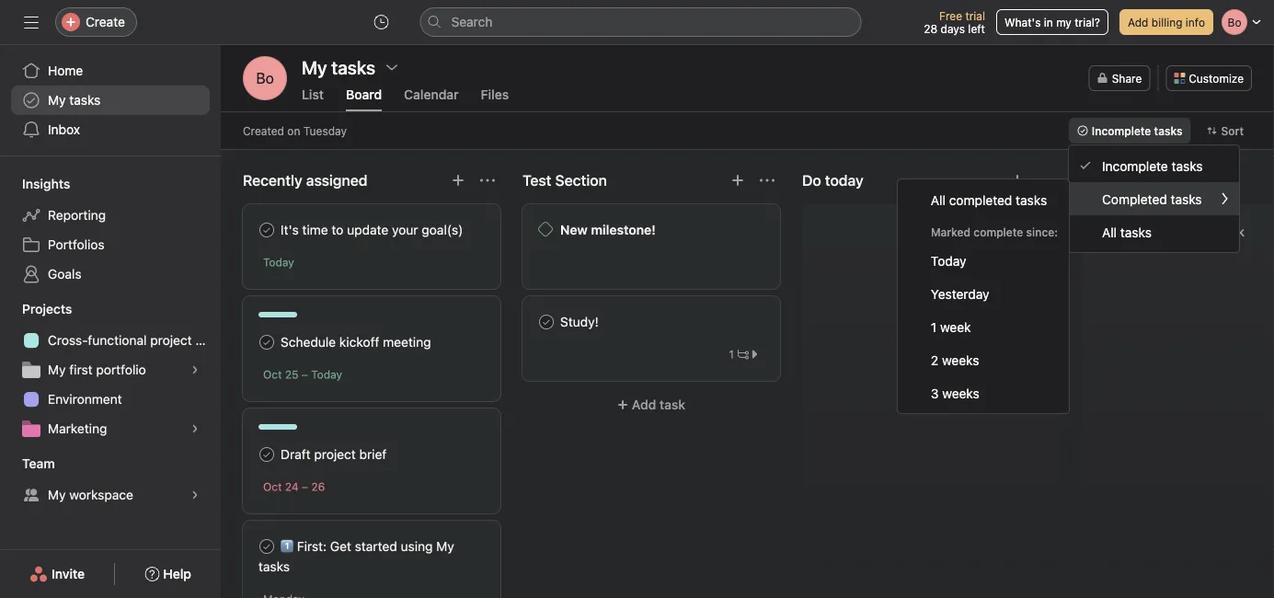 Task type: vqa. For each thing, say whether or not it's contained in the screenshot.
the top ENABLE
no



Task type: locate. For each thing, give the bounding box(es) containing it.
free
[[940, 9, 963, 22]]

created
[[243, 124, 284, 137]]

weeks for 3 weeks
[[943, 385, 980, 401]]

0 vertical spatial project
[[150, 333, 192, 348]]

0 horizontal spatial task
[[660, 397, 686, 412]]

update
[[347, 222, 389, 237]]

help
[[163, 566, 191, 582]]

–
[[302, 368, 308, 381], [302, 480, 308, 493]]

0 horizontal spatial 1
[[729, 348, 734, 361]]

1 horizontal spatial add task image
[[731, 173, 745, 188]]

tasks inside 1️⃣ first: get started using my tasks
[[259, 559, 290, 574]]

project up 26
[[314, 447, 356, 462]]

next week
[[1105, 172, 1174, 189]]

milestone!
[[591, 222, 656, 237]]

info
[[1186, 16, 1206, 29]]

1 add task image from the left
[[451, 173, 466, 188]]

more section actions image
[[760, 173, 775, 188], [1040, 173, 1055, 188]]

customize
[[1189, 72, 1244, 85]]

draft project brief
[[281, 447, 387, 462]]

my inside projects element
[[48, 362, 66, 377]]

customize button
[[1166, 65, 1252, 91]]

add billing info
[[1128, 16, 1206, 29]]

your
[[392, 222, 418, 237]]

all for all completed tasks
[[931, 192, 946, 207]]

1 vertical spatial project
[[314, 447, 356, 462]]

inbox link
[[11, 115, 210, 144]]

add task for the middle add task button
[[912, 224, 965, 239]]

– right 24
[[302, 480, 308, 493]]

team button
[[0, 455, 55, 473]]

2 horizontal spatial add task image
[[1010, 173, 1025, 188]]

portfolios link
[[11, 230, 210, 260]]

1 horizontal spatial add task
[[912, 224, 965, 239]]

share
[[1112, 72, 1142, 85]]

2 more section actions image from the left
[[1040, 173, 1055, 188]]

incomplete tasks
[[1092, 124, 1183, 137], [1102, 158, 1203, 173]]

2 weeks link
[[898, 343, 1069, 376]]

sort button
[[1199, 118, 1252, 144]]

1 horizontal spatial all
[[1102, 224, 1117, 240]]

portfolios
[[48, 237, 105, 252]]

oct 24 – 26
[[263, 480, 325, 493]]

1 vertical spatial incomplete
[[1102, 158, 1169, 173]]

all down "completed" at right
[[1102, 224, 1117, 240]]

1 horizontal spatial today
[[311, 368, 342, 381]]

1 vertical spatial incomplete tasks
[[1102, 158, 1203, 173]]

completed checkbox left 1️⃣
[[256, 536, 278, 558]]

today down marked
[[931, 253, 967, 268]]

add task image for test section
[[731, 173, 745, 188]]

project left plan
[[150, 333, 192, 348]]

1️⃣ first: get started using my tasks
[[259, 539, 454, 574]]

3 completed image from the top
[[256, 444, 278, 466]]

1 vertical spatial 1
[[729, 348, 734, 361]]

incomplete tasks inside dropdown button
[[1092, 124, 1183, 137]]

incomplete inside incomplete tasks dropdown button
[[1092, 124, 1152, 137]]

1 vertical spatial oct
[[263, 480, 282, 493]]

1 more section actions image from the left
[[760, 173, 775, 188]]

completed tasks
[[1102, 191, 1202, 206]]

2 completed checkbox from the top
[[256, 331, 278, 353]]

reporting
[[48, 208, 106, 223]]

my inside the global element
[[48, 92, 66, 108]]

2 add task image from the left
[[731, 173, 745, 188]]

completed checkbox left draft
[[256, 444, 278, 466]]

0 horizontal spatial add task image
[[451, 173, 466, 188]]

incomplete tasks button
[[1069, 118, 1191, 144]]

plan
[[196, 333, 221, 348]]

completed image left draft
[[256, 444, 278, 466]]

completed checkbox for it's time to update your goal(s)
[[256, 219, 278, 241]]

completed image
[[536, 311, 558, 333]]

3 completed checkbox from the top
[[256, 444, 278, 466]]

see details, my first portfolio image
[[190, 364, 201, 375]]

completed checkbox for 1️⃣ first: get started using my tasks
[[256, 536, 278, 558]]

my tasks
[[48, 92, 101, 108]]

– right 25
[[302, 368, 308, 381]]

add task image
[[451, 173, 466, 188], [731, 173, 745, 188], [1010, 173, 1025, 188]]

tasks inside dropdown button
[[1155, 124, 1183, 137]]

all completed tasks link
[[898, 183, 1069, 216]]

my for my first portfolio
[[48, 362, 66, 377]]

tasks up incomplete tasks link at the right top of page
[[1155, 124, 1183, 137]]

1 horizontal spatial 1
[[931, 319, 937, 334]]

project
[[150, 333, 192, 348], [314, 447, 356, 462]]

more section actions image for test section
[[760, 173, 775, 188]]

add task image for recently assigned
[[451, 173, 466, 188]]

1 button
[[725, 345, 765, 364]]

3 weeks
[[931, 385, 980, 401]]

my inside the teams "element"
[[48, 487, 66, 502]]

oct
[[263, 368, 282, 381], [263, 480, 282, 493]]

help button
[[133, 558, 203, 591]]

marked
[[931, 225, 971, 238]]

my inside 1️⃣ first: get started using my tasks
[[436, 539, 454, 554]]

3 add task image from the left
[[1010, 173, 1025, 188]]

1 completed checkbox from the top
[[256, 219, 278, 241]]

more section actions image left do today
[[760, 173, 775, 188]]

kickoff
[[339, 335, 380, 350]]

incomplete up "completed" at right
[[1102, 158, 1169, 173]]

goals link
[[11, 260, 210, 289]]

first:
[[297, 539, 327, 554]]

draft
[[281, 447, 311, 462]]

portfolio
[[96, 362, 146, 377]]

cross-functional project plan
[[48, 333, 221, 348]]

oct for schedule kickoff meeting
[[263, 368, 282, 381]]

see details, marketing image
[[190, 423, 201, 434]]

task
[[940, 224, 965, 239], [1219, 224, 1245, 239], [660, 397, 686, 412]]

28
[[924, 22, 938, 35]]

2 completed image from the top
[[256, 331, 278, 353]]

0 horizontal spatial add task
[[632, 397, 686, 412]]

my right using at bottom
[[436, 539, 454, 554]]

projects
[[22, 301, 72, 317]]

0 horizontal spatial more section actions image
[[760, 173, 775, 188]]

1 completed image from the top
[[256, 219, 278, 241]]

completed tasks link
[[1069, 182, 1240, 215]]

days
[[941, 22, 965, 35]]

2 horizontal spatial task
[[1219, 224, 1245, 239]]

2 horizontal spatial add task
[[1192, 224, 1245, 239]]

using
[[401, 539, 433, 554]]

0 horizontal spatial project
[[150, 333, 192, 348]]

tuesday
[[304, 124, 347, 137]]

create button
[[55, 7, 137, 37]]

search
[[451, 14, 493, 29]]

incomplete tasks up incomplete tasks link at the right top of page
[[1092, 124, 1183, 137]]

add
[[1128, 16, 1149, 29], [912, 224, 936, 239], [1192, 224, 1216, 239], [632, 397, 656, 412]]

hide sidebar image
[[24, 15, 39, 29]]

my down team
[[48, 487, 66, 502]]

my up inbox
[[48, 92, 66, 108]]

4 completed checkbox from the top
[[256, 536, 278, 558]]

1 inside "link"
[[931, 319, 937, 334]]

completed image left 1️⃣
[[256, 536, 278, 558]]

cross-functional project plan link
[[11, 326, 221, 355]]

weeks right 3 at the bottom of the page
[[943, 385, 980, 401]]

yesterday link
[[898, 277, 1069, 310]]

completed image left the schedule
[[256, 331, 278, 353]]

incomplete tasks up completed tasks
[[1102, 158, 1203, 173]]

first
[[69, 362, 93, 377]]

0 vertical spatial 1
[[931, 319, 937, 334]]

24
[[285, 480, 299, 493]]

oct left 25
[[263, 368, 282, 381]]

1 horizontal spatial task
[[940, 224, 965, 239]]

to
[[332, 222, 344, 237]]

started
[[355, 539, 397, 554]]

my left first
[[48, 362, 66, 377]]

completed image left it's
[[256, 219, 278, 241]]

all
[[931, 192, 946, 207], [1102, 224, 1117, 240]]

complete
[[974, 225, 1024, 238]]

today
[[931, 253, 967, 268], [263, 256, 294, 269], [311, 368, 342, 381]]

1 vertical spatial –
[[302, 480, 308, 493]]

1 vertical spatial weeks
[[943, 385, 980, 401]]

completed checkbox left the schedule
[[256, 331, 278, 353]]

workspace
[[69, 487, 133, 502]]

Completed checkbox
[[536, 311, 558, 333]]

recently assigned
[[243, 172, 368, 189]]

weeks right 2
[[942, 352, 980, 367]]

1 inside button
[[729, 348, 734, 361]]

what's in my trial?
[[1005, 16, 1101, 29]]

2 – from the top
[[302, 480, 308, 493]]

tasks down home
[[69, 92, 101, 108]]

more section actions image for do today
[[1040, 173, 1055, 188]]

2 horizontal spatial today
[[931, 253, 967, 268]]

insights
[[22, 176, 70, 191]]

0 vertical spatial –
[[302, 368, 308, 381]]

0 vertical spatial oct
[[263, 368, 282, 381]]

oct left 24
[[263, 480, 282, 493]]

my workspace link
[[11, 480, 210, 510]]

incomplete up incomplete tasks link at the right top of page
[[1092, 124, 1152, 137]]

study!
[[560, 314, 599, 329]]

Completed checkbox
[[256, 219, 278, 241], [256, 331, 278, 353], [256, 444, 278, 466], [256, 536, 278, 558]]

4 completed image from the top
[[256, 536, 278, 558]]

Completed milestone checkbox
[[538, 222, 553, 237]]

1 vertical spatial all
[[1102, 224, 1117, 240]]

0 vertical spatial incomplete tasks
[[1092, 124, 1183, 137]]

completed checkbox left it's
[[256, 219, 278, 241]]

1 horizontal spatial more section actions image
[[1040, 173, 1055, 188]]

on
[[287, 124, 300, 137]]

today button
[[263, 256, 294, 269]]

new
[[560, 222, 588, 237]]

all up marked
[[931, 192, 946, 207]]

oct for draft project brief
[[263, 480, 282, 493]]

1 – from the top
[[302, 368, 308, 381]]

1 oct from the top
[[263, 368, 282, 381]]

0 vertical spatial all
[[931, 192, 946, 207]]

today down it's
[[263, 256, 294, 269]]

today right 25
[[311, 368, 342, 381]]

meeting
[[383, 335, 431, 350]]

sort
[[1222, 124, 1244, 137]]

my first portfolio
[[48, 362, 146, 377]]

insights element
[[0, 167, 221, 293]]

0 horizontal spatial all
[[931, 192, 946, 207]]

0 vertical spatial weeks
[[942, 352, 980, 367]]

completed image
[[256, 219, 278, 241], [256, 331, 278, 353], [256, 444, 278, 466], [256, 536, 278, 558]]

my
[[48, 92, 66, 108], [48, 362, 66, 377], [48, 487, 66, 502], [436, 539, 454, 554]]

tasks down 1️⃣
[[259, 559, 290, 574]]

more section actions image left do
[[1040, 173, 1055, 188]]

0 horizontal spatial today
[[263, 256, 294, 269]]

– for schedule
[[302, 368, 308, 381]]

0 vertical spatial incomplete
[[1092, 124, 1152, 137]]

teams element
[[0, 447, 221, 514]]

completed image for it's time to update your goal(s)
[[256, 219, 278, 241]]

3
[[931, 385, 939, 401]]

2 oct from the top
[[263, 480, 282, 493]]



Task type: describe. For each thing, give the bounding box(es) containing it.
in
[[1044, 16, 1054, 29]]

files link
[[481, 87, 509, 111]]

tasks inside the global element
[[69, 92, 101, 108]]

today for today button
[[263, 256, 294, 269]]

environment
[[48, 392, 122, 407]]

my workspace
[[48, 487, 133, 502]]

my for my workspace
[[48, 487, 66, 502]]

list link
[[302, 87, 324, 111]]

reporting link
[[11, 201, 210, 230]]

it's time to update your goal(s)
[[281, 222, 463, 237]]

today link
[[898, 244, 1069, 277]]

trial?
[[1075, 16, 1101, 29]]

marketing link
[[11, 414, 210, 444]]

all tasks link
[[1069, 215, 1240, 248]]

2
[[931, 352, 939, 367]]

home link
[[11, 56, 210, 86]]

do next week
[[1082, 172, 1174, 189]]

my tasks link
[[11, 86, 210, 115]]

get
[[330, 539, 351, 554]]

week
[[941, 319, 971, 334]]

it's
[[281, 222, 299, 237]]

team
[[22, 456, 55, 471]]

schedule kickoff meeting
[[281, 335, 431, 350]]

calendar
[[404, 87, 459, 102]]

1 for 1
[[729, 348, 734, 361]]

1 horizontal spatial project
[[314, 447, 356, 462]]

completed image for 1️⃣ first: get started using my tasks
[[256, 536, 278, 558]]

show options image
[[385, 60, 399, 75]]

2 horizontal spatial add task button
[[1093, 215, 1275, 248]]

history image
[[374, 15, 389, 29]]

time
[[302, 222, 328, 237]]

board
[[346, 87, 382, 102]]

completed milestone image
[[538, 222, 553, 237]]

– for draft
[[302, 480, 308, 493]]

tasks up completed tasks link
[[1172, 158, 1203, 173]]

global element
[[0, 45, 221, 156]]

my
[[1057, 16, 1072, 29]]

completed checkbox for schedule kickoff meeting
[[256, 331, 278, 353]]

inbox
[[48, 122, 80, 137]]

all tasks
[[1102, 224, 1152, 240]]

what's
[[1005, 16, 1041, 29]]

all for all tasks
[[1102, 224, 1117, 240]]

1 for 1 week
[[931, 319, 937, 334]]

all completed tasks
[[931, 192, 1047, 207]]

completed image for draft project brief
[[256, 444, 278, 466]]

list
[[302, 87, 324, 102]]

more section actions image
[[480, 173, 495, 188]]

my for my tasks
[[48, 92, 66, 108]]

insights button
[[0, 175, 70, 193]]

yesterday
[[931, 286, 990, 301]]

incomplete tasks link
[[1069, 149, 1240, 182]]

0 horizontal spatial add task button
[[523, 388, 780, 421]]

marketing
[[48, 421, 107, 436]]

26
[[311, 480, 325, 493]]

do
[[1082, 172, 1101, 189]]

create
[[86, 14, 125, 29]]

do today
[[802, 172, 864, 189]]

goals
[[48, 266, 82, 282]]

add task image for do today
[[1010, 173, 1025, 188]]

add inside button
[[1128, 16, 1149, 29]]

25
[[285, 368, 299, 381]]

weeks for 2 weeks
[[942, 352, 980, 367]]

search list box
[[420, 7, 862, 37]]

completed
[[1102, 191, 1168, 206]]

goal(s)
[[422, 222, 463, 237]]

created on tuesday
[[243, 124, 347, 137]]

see details, my workspace image
[[190, 490, 201, 501]]

my tasks
[[302, 56, 376, 78]]

add billing info button
[[1120, 9, 1214, 35]]

home
[[48, 63, 83, 78]]

tasks up all tasks link
[[1171, 191, 1202, 206]]

projects element
[[0, 293, 221, 447]]

today for the today link
[[931, 253, 967, 268]]

billing
[[1152, 16, 1183, 29]]

add task for the leftmost add task button
[[632, 397, 686, 412]]

tasks down "completed" at right
[[1121, 224, 1152, 240]]

bo button
[[243, 56, 287, 100]]

invite
[[52, 566, 85, 582]]

my first portfolio link
[[11, 355, 210, 385]]

3 weeks link
[[898, 376, 1069, 410]]

test section
[[523, 172, 607, 189]]

completed image for schedule kickoff meeting
[[256, 331, 278, 353]]

1 week
[[931, 319, 971, 334]]

oct 25 – today
[[263, 368, 342, 381]]

1 week link
[[898, 310, 1069, 343]]

board link
[[346, 87, 382, 111]]

1 horizontal spatial add task button
[[814, 215, 1049, 248]]

incomplete inside incomplete tasks link
[[1102, 158, 1169, 173]]

completed checkbox for draft project brief
[[256, 444, 278, 466]]

completed
[[949, 192, 1013, 207]]

brief
[[359, 447, 387, 462]]

environment link
[[11, 385, 210, 414]]

projects button
[[0, 300, 72, 318]]

tasks up since:
[[1016, 192, 1047, 207]]



